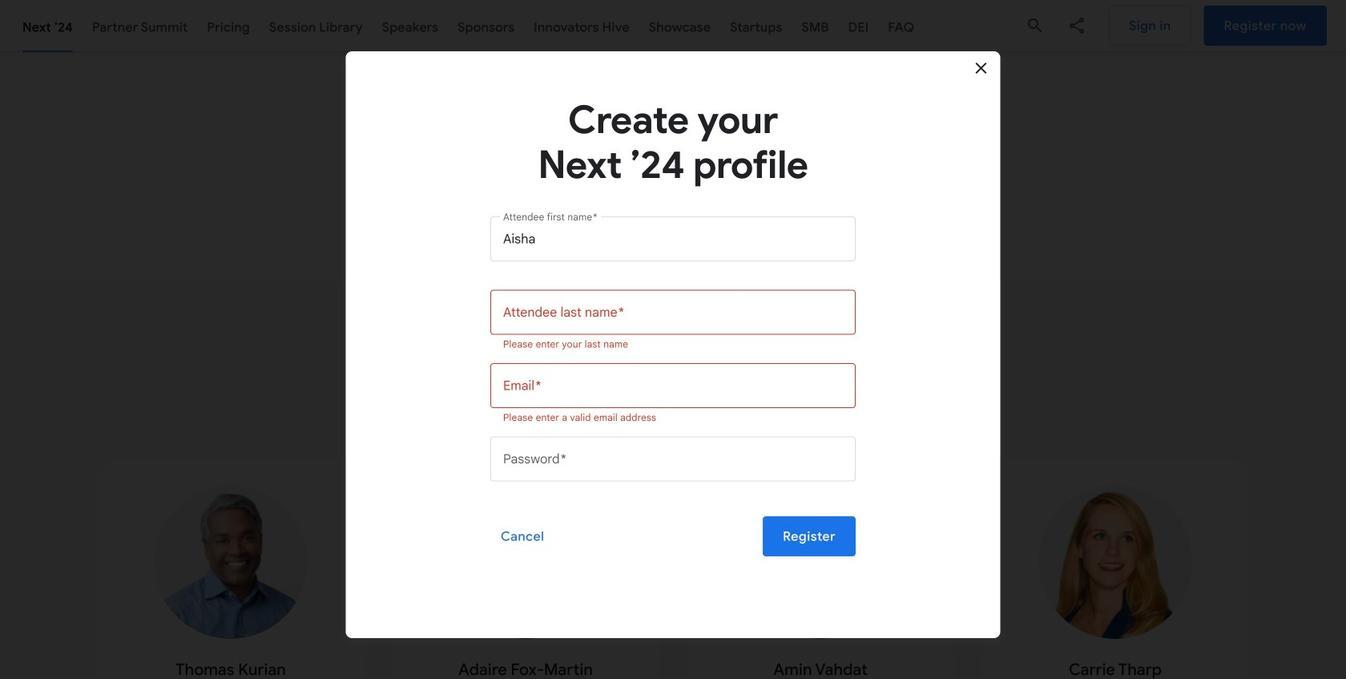 Task type: vqa. For each thing, say whether or not it's contained in the screenshot.
Next Cloud image
no



Task type: locate. For each thing, give the bounding box(es) containing it.
2 alert from the top
[[503, 408, 657, 424]]

0 vertical spatial alert
[[503, 335, 629, 350]]

carrie tharp image
[[1039, 485, 1193, 639]]

alert
[[503, 335, 629, 350], [503, 408, 657, 424]]

1 vertical spatial alert
[[503, 408, 657, 424]]

banner
[[0, 0, 1347, 54]]

google cloud next '24 logo image
[[603, 123, 744, 181]]

thomas kurian image
[[154, 485, 308, 639]]

amin vahdat image
[[744, 485, 898, 639]]

None email field
[[503, 363, 843, 408]]

None text field
[[503, 290, 843, 335]]

None password field
[[503, 437, 843, 481]]

dialog
[[0, 0, 1347, 679]]

1 alert from the top
[[503, 335, 629, 350]]

None text field
[[503, 216, 843, 261]]

adaire fox-martin image
[[449, 485, 603, 639]]

form
[[491, 216, 856, 563]]

search image
[[1026, 16, 1045, 35]]



